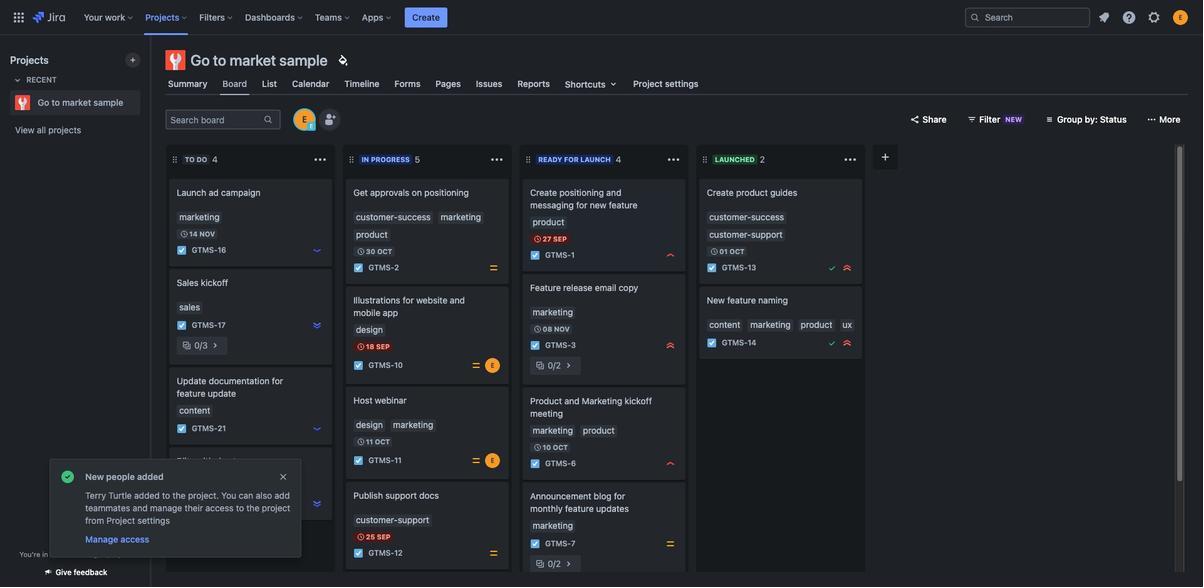 Task type: vqa. For each thing, say whether or not it's contained in the screenshot.
the their
yes



Task type: locate. For each thing, give the bounding box(es) containing it.
0 vertical spatial sample
[[279, 51, 328, 69]]

16
[[218, 246, 226, 255]]

you
[[221, 491, 236, 501]]

and right 'website'
[[450, 295, 465, 306]]

nov right 08
[[554, 325, 570, 333]]

updates
[[596, 504, 629, 515]]

25 september 2023 image
[[356, 533, 366, 543], [356, 533, 366, 543]]

sep right 25
[[377, 533, 391, 542]]

/ for sales
[[200, 340, 202, 351]]

2 eloisefrancis23 image from the top
[[485, 454, 500, 469]]

campaign
[[221, 187, 261, 198]]

positioning up "new"
[[560, 187, 604, 198]]

1 vertical spatial market
[[62, 97, 91, 108]]

added for people
[[137, 472, 164, 483]]

give feedback button
[[36, 563, 115, 584]]

forms
[[395, 78, 421, 89]]

shortcuts button
[[563, 73, 623, 95]]

1 horizontal spatial launch
[[581, 155, 611, 164]]

for left 'website'
[[403, 295, 414, 306]]

1 horizontal spatial kickoff
[[625, 396, 652, 407]]

launched 2
[[715, 154, 765, 165]]

3 down gtms-17 link
[[202, 340, 208, 351]]

2 up illustrations on the bottom of the page
[[394, 264, 399, 273]]

sample up calendar
[[279, 51, 328, 69]]

task image for gtms-2
[[354, 263, 364, 273]]

1 lowest image from the top
[[312, 321, 322, 331]]

create right the 'apps' popup button
[[412, 12, 440, 22]]

task image down 30 october 2023 image
[[354, 263, 364, 273]]

0 horizontal spatial settings
[[138, 516, 170, 527]]

/ down gtms-17 link
[[200, 340, 202, 351]]

0 vertical spatial the
[[173, 491, 186, 501]]

18 september 2023 image
[[356, 342, 366, 352], [356, 342, 366, 352]]

oct for approvals
[[377, 248, 392, 256]]

1 vertical spatial nov
[[554, 325, 570, 333]]

2 lowest image from the top
[[312, 500, 322, 510]]

reports link
[[515, 73, 553, 95]]

settings
[[665, 78, 699, 89], [138, 516, 170, 527]]

task image for gtms-21
[[177, 424, 187, 434]]

illustrations for website and mobile app
[[354, 295, 465, 318]]

2 horizontal spatial create
[[707, 187, 734, 198]]

0 / 2
[[548, 360, 561, 371], [548, 559, 561, 570]]

11
[[366, 438, 373, 446], [394, 457, 402, 466]]

project inside tab list
[[633, 78, 663, 89]]

sep right 27
[[553, 235, 567, 243]]

share
[[923, 114, 947, 125]]

3
[[202, 340, 208, 351], [571, 341, 576, 351]]

feature down update
[[177, 389, 205, 399]]

create column image
[[878, 150, 893, 165]]

1 vertical spatial 0 / 2
[[548, 559, 561, 570]]

1 vertical spatial sample
[[93, 97, 123, 108]]

task image for host webinar
[[354, 456, 364, 466]]

market inside go to market sample 'link'
[[62, 97, 91, 108]]

task image left gtms-17 link
[[177, 321, 187, 331]]

and left 'manage'
[[133, 503, 148, 514]]

column actions menu image left ready
[[490, 152, 505, 167]]

managed
[[76, 551, 106, 559]]

1 horizontal spatial the
[[247, 503, 260, 514]]

sep for for
[[553, 235, 567, 243]]

dashboards
[[245, 12, 295, 22]]

/ down gtms-3 link
[[553, 360, 556, 371]]

settings inside tab list
[[665, 78, 699, 89]]

medium image
[[489, 263, 499, 273], [471, 456, 481, 466], [666, 540, 676, 550]]

feature down announcement
[[565, 504, 594, 515]]

task image left gtms-21 'link' at the left bottom
[[177, 424, 187, 434]]

list link
[[260, 73, 280, 95]]

0 horizontal spatial market
[[62, 97, 91, 108]]

issues
[[476, 78, 503, 89]]

1 vertical spatial kickoff
[[625, 396, 652, 407]]

go to market sample inside 'link'
[[38, 97, 123, 108]]

go down recent at top left
[[38, 97, 49, 108]]

feature
[[530, 283, 561, 293]]

banner
[[0, 0, 1204, 35]]

3 column actions menu image from the left
[[843, 152, 858, 167]]

new up terry
[[85, 472, 104, 483]]

website
[[416, 295, 448, 306]]

10 up webinar
[[394, 361, 403, 371]]

2 column actions menu image from the left
[[490, 152, 505, 167]]

create for create
[[412, 12, 440, 22]]

approvals
[[370, 187, 410, 198]]

0 vertical spatial kickoff
[[201, 278, 228, 288]]

for inside create positioning and messaging for new feature
[[576, 200, 588, 211]]

4 right do
[[212, 154, 218, 165]]

for left "new"
[[576, 200, 588, 211]]

task image left gtms-1 'link'
[[530, 251, 540, 261]]

and inside illustrations for website and mobile app
[[450, 295, 465, 306]]

2 positioning from the left
[[560, 187, 604, 198]]

2 vertical spatial new
[[85, 472, 104, 483]]

11 up "gtms-11"
[[366, 438, 373, 446]]

1 horizontal spatial settings
[[665, 78, 699, 89]]

alert
[[50, 460, 301, 558]]

0 vertical spatial task image
[[354, 361, 364, 371]]

task image left gtms-10 link
[[354, 361, 364, 371]]

launch left ad
[[177, 187, 206, 198]]

gtms-11
[[369, 457, 402, 466]]

1 horizontal spatial 4
[[616, 154, 622, 165]]

1 vertical spatial access
[[121, 535, 149, 545]]

0 vertical spatial medium image
[[489, 263, 499, 273]]

1 horizontal spatial project
[[262, 503, 290, 514]]

high image
[[666, 251, 676, 261]]

team
[[233, 456, 253, 467]]

01
[[720, 248, 728, 256]]

create button
[[405, 7, 448, 27]]

added inside terry turtle added to the project. you can also add teammates and manage their access to the project from project settings
[[134, 491, 160, 501]]

project inside terry turtle added to the project. you can also add teammates and manage their access to the project from project settings
[[262, 503, 290, 514]]

1 vertical spatial 11
[[394, 457, 402, 466]]

tab list containing board
[[158, 73, 1196, 95]]

to down recent at top left
[[52, 97, 60, 108]]

for up updates
[[614, 491, 625, 502]]

1 vertical spatial 10
[[543, 444, 551, 452]]

the
[[173, 491, 186, 501], [247, 503, 260, 514]]

0 vertical spatial nov
[[199, 230, 215, 238]]

27 september 2023 image
[[533, 234, 543, 244], [533, 234, 543, 244]]

task image down 11 october 2023 image at the left of page
[[354, 456, 364, 466]]

0 horizontal spatial go
[[38, 97, 49, 108]]

1 vertical spatial task image
[[354, 456, 364, 466]]

0 horizontal spatial create
[[412, 12, 440, 22]]

gtms- for 2
[[369, 264, 394, 273]]

task image left gtms-3 link
[[530, 341, 540, 351]]

host
[[354, 396, 373, 406]]

access right manage at the left bottom
[[121, 535, 149, 545]]

access
[[205, 503, 234, 514], [121, 535, 149, 545]]

1 column actions menu image from the left
[[313, 152, 328, 167]]

project
[[633, 78, 663, 89], [106, 516, 135, 527]]

highest image for 14
[[842, 338, 852, 349]]

column actions menu image
[[313, 152, 328, 167], [490, 152, 505, 167], [843, 152, 858, 167]]

for right ready
[[564, 155, 579, 164]]

shortcuts
[[565, 79, 606, 89]]

nov for feature
[[554, 325, 570, 333]]

feature right "new"
[[609, 200, 638, 211]]

0 vertical spatial medium image
[[471, 361, 481, 371]]

14
[[189, 230, 198, 238], [748, 339, 757, 348]]

0 vertical spatial eloisefrancis23 image
[[485, 359, 500, 374]]

0 vertical spatial market
[[230, 51, 276, 69]]

1 vertical spatial go
[[38, 97, 49, 108]]

task image
[[177, 246, 187, 256], [530, 251, 540, 261], [354, 263, 364, 273], [707, 263, 717, 273], [177, 321, 187, 331], [707, 338, 717, 349], [530, 341, 540, 351], [177, 424, 187, 434], [530, 459, 540, 470], [177, 500, 187, 510], [354, 549, 364, 559]]

1 vertical spatial lowest image
[[312, 500, 322, 510]]

announcement blog for monthly feature updates
[[530, 491, 629, 515]]

your profile and settings image
[[1173, 10, 1188, 25]]

and
[[607, 187, 622, 198], [450, 295, 465, 306], [565, 396, 580, 407], [133, 503, 148, 514]]

Search field
[[965, 7, 1091, 27]]

/ down gtms-7 link
[[553, 559, 556, 570]]

kickoff right the sales
[[201, 278, 228, 288]]

0 horizontal spatial the
[[173, 491, 186, 501]]

task image left gtms-14 link
[[707, 338, 717, 349]]

2 horizontal spatial medium image
[[666, 540, 676, 550]]

lowest image
[[312, 321, 322, 331], [312, 500, 322, 510]]

task image
[[354, 361, 364, 371], [354, 456, 364, 466], [530, 540, 540, 550]]

1 low image from the top
[[312, 246, 322, 256]]

projects right work at the left top of the page
[[145, 12, 179, 22]]

2 horizontal spatial column actions menu image
[[843, 152, 858, 167]]

launch up create positioning and messaging for new feature
[[581, 155, 611, 164]]

2 vertical spatial 0
[[548, 559, 553, 570]]

1 vertical spatial project
[[106, 516, 135, 527]]

gtms- for 1
[[545, 251, 571, 260]]

08 nov
[[543, 325, 570, 333]]

nov
[[199, 230, 215, 238], [554, 325, 570, 333]]

for inside announcement blog for monthly feature updates
[[614, 491, 625, 502]]

launched
[[715, 155, 755, 164]]

added up 'manage'
[[134, 491, 160, 501]]

0 horizontal spatial project
[[108, 551, 131, 559]]

access down you
[[205, 503, 234, 514]]

0 horizontal spatial access
[[121, 535, 149, 545]]

1 horizontal spatial new
[[707, 295, 725, 306]]

column actions menu image left create column image
[[843, 152, 858, 167]]

0 horizontal spatial project
[[106, 516, 135, 527]]

oct right the 30 on the left of the page
[[377, 248, 392, 256]]

create
[[412, 12, 440, 22], [530, 187, 557, 198], [707, 187, 734, 198]]

0 down gtms-7 link
[[548, 559, 553, 570]]

/ for announcement
[[553, 559, 556, 570]]

task image left project.
[[177, 500, 187, 510]]

4
[[212, 154, 218, 165], [616, 154, 622, 165]]

oct
[[377, 248, 392, 256], [730, 248, 745, 256], [375, 438, 390, 446], [553, 444, 568, 452]]

1 vertical spatial settings
[[138, 516, 170, 527]]

and inside create positioning and messaging for new feature
[[607, 187, 622, 198]]

and right the 'product'
[[565, 396, 580, 407]]

eloisefrancis23 image for illustrations for website and mobile app
[[485, 359, 500, 374]]

done image for gtms-14
[[827, 338, 837, 349]]

1 vertical spatial low image
[[312, 424, 322, 434]]

1 vertical spatial new
[[707, 295, 725, 306]]

0 horizontal spatial positioning
[[424, 187, 469, 198]]

search image
[[970, 12, 980, 22]]

0 vertical spatial project
[[633, 78, 663, 89]]

team-
[[56, 551, 76, 559]]

gtms-11 link
[[369, 456, 402, 467]]

create inside button
[[412, 12, 440, 22]]

highest image
[[842, 263, 852, 273], [842, 338, 852, 349], [666, 341, 676, 351]]

10 october 2023 image
[[533, 443, 543, 453], [533, 443, 543, 453]]

1 vertical spatial 14
[[748, 339, 757, 348]]

0 vertical spatial /
[[200, 340, 202, 351]]

gtms- for 13
[[722, 264, 748, 273]]

4 up create positioning and messaging for new feature
[[616, 154, 622, 165]]

sep right "18"
[[376, 343, 390, 351]]

illustrations
[[354, 295, 400, 306]]

market up list
[[230, 51, 276, 69]]

teammates
[[85, 503, 130, 514]]

copy
[[619, 283, 639, 293]]

1 vertical spatial launch
[[177, 187, 206, 198]]

0 / 2 down gtms-3 link
[[548, 360, 561, 371]]

low image
[[312, 246, 322, 256], [312, 424, 322, 434]]

1 horizontal spatial create
[[530, 187, 557, 198]]

1 vertical spatial eloisefrancis23 image
[[485, 454, 500, 469]]

2 vertical spatial medium image
[[666, 540, 676, 550]]

positioning right on
[[424, 187, 469, 198]]

gtms- for 6
[[545, 460, 571, 469]]

sample left the add to starred image
[[93, 97, 123, 108]]

gtms- for 16
[[192, 246, 218, 255]]

market up view all projects link
[[62, 97, 91, 108]]

launch inside ready for launch 4
[[581, 155, 611, 164]]

1 vertical spatial medium image
[[489, 549, 499, 559]]

calendar
[[292, 78, 329, 89]]

2 vertical spatial /
[[553, 559, 556, 570]]

0 vertical spatial projects
[[145, 12, 179, 22]]

10 up gtms-6
[[543, 444, 551, 452]]

and up "new"
[[607, 187, 622, 198]]

nov up gtms-16
[[199, 230, 215, 238]]

2 vertical spatial task image
[[530, 540, 540, 550]]

1 horizontal spatial project
[[633, 78, 663, 89]]

nov for launch
[[199, 230, 215, 238]]

blog
[[594, 491, 612, 502]]

add people image
[[322, 112, 337, 127]]

teams button
[[311, 7, 355, 27]]

0 horizontal spatial projects
[[10, 55, 49, 66]]

docs
[[419, 491, 439, 501]]

27 sep
[[543, 235, 567, 243]]

low image for gtms-21
[[312, 424, 322, 434]]

oct for webinar
[[375, 438, 390, 446]]

2 horizontal spatial new
[[1006, 115, 1022, 123]]

go up summary
[[191, 51, 210, 69]]

gtms-16
[[192, 246, 226, 255]]

11 up publish support docs
[[394, 457, 402, 466]]

1 vertical spatial the
[[247, 503, 260, 514]]

project down manage access 'button'
[[108, 551, 131, 559]]

1 vertical spatial 0
[[548, 360, 553, 371]]

create left product
[[707, 187, 734, 198]]

0 vertical spatial access
[[205, 503, 234, 514]]

08 november 2023 image
[[533, 325, 543, 335], [533, 325, 543, 335]]

0 horizontal spatial 11
[[366, 438, 373, 446]]

task image left gtms-6 link
[[530, 459, 540, 470]]

done image
[[827, 338, 837, 349]]

filter
[[980, 114, 1001, 125]]

support
[[385, 491, 417, 501]]

new right filter
[[1006, 115, 1022, 123]]

18
[[366, 343, 374, 351]]

7
[[571, 540, 576, 549]]

new for added
[[85, 472, 104, 483]]

sample inside 'link'
[[93, 97, 123, 108]]

task image left gtms-12 link
[[354, 549, 364, 559]]

1 horizontal spatial column actions menu image
[[490, 152, 505, 167]]

added right people
[[137, 472, 164, 483]]

1 vertical spatial go to market sample
[[38, 97, 123, 108]]

project down teammates
[[106, 516, 135, 527]]

gtms-6
[[545, 460, 576, 469]]

/
[[200, 340, 202, 351], [553, 360, 556, 371], [553, 559, 556, 570]]

1 eloisefrancis23 image from the top
[[485, 359, 500, 374]]

alert containing new people added
[[50, 460, 301, 558]]

market
[[230, 51, 276, 69], [62, 97, 91, 108]]

0 vertical spatial go to market sample
[[191, 51, 328, 69]]

1 horizontal spatial nov
[[554, 325, 570, 333]]

1 horizontal spatial access
[[205, 503, 234, 514]]

gtms-3 link
[[545, 341, 576, 351]]

dismiss image
[[278, 473, 288, 483]]

25 sep
[[366, 533, 391, 542]]

go to market sample up list
[[191, 51, 328, 69]]

for right documentation
[[272, 376, 283, 387]]

1 horizontal spatial projects
[[145, 12, 179, 22]]

gtms- for 12
[[369, 549, 394, 559]]

group
[[1057, 114, 1083, 125]]

sample
[[279, 51, 328, 69], [93, 97, 123, 108]]

0 vertical spatial low image
[[312, 246, 322, 256]]

task image left gtms-7 link
[[530, 540, 540, 550]]

1 horizontal spatial 11
[[394, 457, 402, 466]]

0 horizontal spatial 14
[[189, 230, 198, 238]]

1
[[571, 251, 575, 260]]

people
[[106, 472, 135, 483]]

feature inside announcement blog for monthly feature updates
[[565, 504, 594, 515]]

the down can
[[247, 503, 260, 514]]

your work
[[84, 12, 125, 22]]

task image for gtms-1
[[530, 251, 540, 261]]

1 vertical spatial sep
[[376, 343, 390, 351]]

add to starred image
[[137, 95, 152, 110]]

0 vertical spatial 11
[[366, 438, 373, 446]]

0 down gtms-17 link
[[194, 340, 200, 351]]

1 horizontal spatial medium image
[[489, 263, 499, 273]]

project right shortcuts dropdown button
[[633, 78, 663, 89]]

project down add
[[262, 503, 290, 514]]

publish
[[354, 491, 383, 501]]

0 horizontal spatial medium image
[[471, 456, 481, 466]]

with
[[197, 456, 214, 467]]

0 vertical spatial added
[[137, 472, 164, 483]]

create up 'messaging'
[[530, 187, 557, 198]]

0 vertical spatial launch
[[581, 155, 611, 164]]

0 horizontal spatial column actions menu image
[[313, 152, 328, 167]]

0
[[194, 340, 200, 351], [548, 360, 553, 371], [548, 559, 553, 570]]

go
[[191, 51, 210, 69], [38, 97, 49, 108]]

new down gtms-13 link
[[707, 295, 725, 306]]

gtms- for 10
[[369, 361, 394, 371]]

new for naming
[[707, 295, 725, 306]]

gtms-17 link
[[192, 321, 226, 331]]

14 up gtms-16
[[189, 230, 198, 238]]

feature inside "update documentation for feature update"
[[177, 389, 205, 399]]

3 down release on the left
[[571, 341, 576, 351]]

1 horizontal spatial 3
[[571, 341, 576, 351]]

task image down 14 november 2023 icon
[[177, 246, 187, 256]]

22
[[218, 500, 227, 509]]

2 right launched
[[760, 154, 765, 165]]

1 horizontal spatial go
[[191, 51, 210, 69]]

1 horizontal spatial positioning
[[560, 187, 604, 198]]

oct up gtms-6
[[553, 444, 568, 452]]

done image
[[827, 263, 837, 273], [827, 263, 837, 273], [827, 338, 837, 349]]

create inside create positioning and messaging for new feature
[[530, 187, 557, 198]]

0 horizontal spatial go to market sample
[[38, 97, 123, 108]]

jira image
[[33, 10, 65, 25], [33, 10, 65, 25]]

tab list
[[158, 73, 1196, 95]]

column actions menu image down add people image
[[313, 152, 328, 167]]

apps button
[[358, 7, 396, 27]]

go to market sample up view all projects link
[[38, 97, 123, 108]]

eloisefrancis23 image
[[485, 359, 500, 374], [485, 454, 500, 469]]

manage
[[85, 535, 118, 545]]

1 positioning from the left
[[424, 187, 469, 198]]

0 / 2 down gtms-7 link
[[548, 559, 561, 570]]

gtms-7 link
[[545, 539, 576, 550]]

board
[[223, 78, 247, 89]]

kickoff inside product and marketing kickoff meeting
[[625, 396, 652, 407]]

14 down 'new feature naming'
[[748, 339, 757, 348]]

group by: status
[[1057, 114, 1127, 125]]

high image
[[666, 459, 676, 470]]

task image for gtms-14
[[707, 338, 717, 349]]

dev
[[216, 456, 231, 467]]

task image down 01 october 2023 icon at the top of the page
[[707, 263, 717, 273]]

a
[[50, 551, 54, 559]]

0 vertical spatial 14
[[189, 230, 198, 238]]

0 down gtms-3 link
[[548, 360, 553, 371]]

0 vertical spatial settings
[[665, 78, 699, 89]]

oct up "gtms-11"
[[375, 438, 390, 446]]

the up 'manage'
[[173, 491, 186, 501]]

0 horizontal spatial sample
[[93, 97, 123, 108]]

oct right "01"
[[730, 248, 745, 256]]

kickoff right marketing
[[625, 396, 652, 407]]

0 horizontal spatial new
[[85, 472, 104, 483]]

project
[[262, 503, 290, 514], [108, 551, 131, 559]]

2 low image from the top
[[312, 424, 322, 434]]

new
[[590, 200, 607, 211]]

1 vertical spatial added
[[134, 491, 160, 501]]

gtms-22 link
[[192, 499, 227, 510]]

in progress 5
[[362, 154, 420, 165]]

0 vertical spatial 0
[[194, 340, 200, 351]]

projects up recent at top left
[[10, 55, 49, 66]]

0 horizontal spatial launch
[[177, 187, 206, 198]]

medium image
[[471, 361, 481, 371], [489, 549, 499, 559]]

0 vertical spatial 0 / 2
[[548, 360, 561, 371]]

collapse recent projects image
[[10, 73, 25, 88]]



Task type: describe. For each thing, give the bounding box(es) containing it.
14 november 2023 image
[[179, 229, 189, 239]]

to inside 'link'
[[52, 97, 60, 108]]

feedback
[[74, 569, 107, 578]]

access inside terry turtle added to the project. you can also add teammates and manage their access to the project from project settings
[[205, 503, 234, 514]]

feature inside create positioning and messaging for new feature
[[609, 200, 638, 211]]

for inside illustrations for website and mobile app
[[403, 295, 414, 306]]

ad
[[209, 187, 219, 198]]

gtms- for 21
[[192, 425, 218, 434]]

2 0 / 2 from the top
[[548, 559, 561, 570]]

0 horizontal spatial medium image
[[471, 361, 481, 371]]

status
[[1100, 114, 1127, 125]]

monthly
[[530, 504, 563, 515]]

gtms- for 22
[[192, 500, 218, 509]]

0 vertical spatial go
[[191, 51, 210, 69]]

their
[[185, 503, 203, 514]]

blitz with dev team
[[177, 456, 253, 467]]

2 4 from the left
[[616, 154, 622, 165]]

30 october 2023 image
[[356, 247, 366, 257]]

from
[[85, 516, 104, 527]]

get approvals on positioning
[[354, 187, 469, 198]]

create for create product guides
[[707, 187, 734, 198]]

30 october 2023 image
[[356, 247, 366, 257]]

task image for illustrations for website and mobile app
[[354, 361, 364, 371]]

sales kickoff
[[177, 278, 228, 288]]

help image
[[1122, 10, 1137, 25]]

low image for gtms-16
[[312, 246, 322, 256]]

create product guides
[[707, 187, 798, 198]]

0 for sales
[[194, 340, 200, 351]]

update
[[208, 389, 236, 399]]

appswitcher icon image
[[11, 10, 26, 25]]

in
[[42, 551, 48, 559]]

in
[[362, 155, 369, 164]]

gtms-3
[[545, 341, 576, 351]]

1 horizontal spatial medium image
[[489, 549, 499, 559]]

gtms-1 link
[[545, 250, 575, 261]]

Search board text field
[[167, 111, 262, 129]]

go to market sample link
[[10, 90, 135, 115]]

you're
[[19, 551, 40, 559]]

gtms-14 link
[[722, 338, 757, 349]]

pages link
[[433, 73, 464, 95]]

1 horizontal spatial sample
[[279, 51, 328, 69]]

and inside terry turtle added to the project. you can also add teammates and manage their access to the project from project settings
[[133, 503, 148, 514]]

issues link
[[474, 73, 505, 95]]

gtms- for 11
[[369, 457, 394, 466]]

oct for product
[[730, 248, 745, 256]]

project.
[[188, 491, 219, 501]]

create project image
[[128, 55, 138, 65]]

feature release email copy
[[530, 283, 639, 293]]

can
[[239, 491, 253, 501]]

2 down gtms-7 link
[[556, 559, 561, 570]]

1 vertical spatial medium image
[[471, 456, 481, 466]]

update
[[177, 376, 206, 387]]

email
[[595, 283, 616, 293]]

0 / 3
[[194, 340, 208, 351]]

gtms-22
[[192, 500, 227, 509]]

to down can
[[236, 503, 244, 514]]

oct for and
[[553, 444, 568, 452]]

1 horizontal spatial 10
[[543, 444, 551, 452]]

11 october 2023 image
[[356, 438, 366, 448]]

summary
[[168, 78, 207, 89]]

manage
[[150, 503, 182, 514]]

go inside 'link'
[[38, 97, 49, 108]]

sales
[[177, 278, 199, 288]]

new inside the filter new
[[1006, 115, 1022, 123]]

27
[[543, 235, 552, 243]]

21
[[218, 425, 226, 434]]

settings inside terry turtle added to the project. you can also add teammates and manage their access to the project from project settings
[[138, 516, 170, 527]]

added for turtle
[[134, 491, 160, 501]]

gtms- for 17
[[192, 321, 218, 331]]

mobile
[[354, 308, 381, 318]]

0 for announcement
[[548, 559, 553, 570]]

to up 'manage'
[[162, 491, 170, 501]]

product
[[736, 187, 768, 198]]

18 sep
[[366, 343, 390, 351]]

lowest image for sales kickoff
[[312, 321, 322, 331]]

gtms- for 7
[[545, 540, 571, 549]]

project inside terry turtle added to the project. you can also add teammates and manage their access to the project from project settings
[[106, 516, 135, 527]]

1 vertical spatial /
[[553, 360, 556, 371]]

release
[[563, 283, 593, 293]]

task image for gtms-6
[[530, 459, 540, 470]]

gtms-6 link
[[545, 459, 576, 470]]

25
[[366, 533, 375, 542]]

task image for gtms-3
[[530, 341, 540, 351]]

1 vertical spatial project
[[108, 551, 131, 559]]

success image
[[60, 470, 75, 485]]

update documentation for feature update
[[177, 376, 283, 399]]

2 inside 'link'
[[394, 264, 399, 273]]

feature left naming
[[727, 295, 756, 306]]

reports
[[518, 78, 550, 89]]

14 november 2023 image
[[179, 229, 189, 239]]

sidebar navigation image
[[137, 50, 164, 75]]

set background color image
[[335, 53, 350, 68]]

publish support docs
[[354, 491, 439, 501]]

ready
[[538, 155, 563, 164]]

5
[[415, 154, 420, 165]]

gtms-10
[[369, 361, 403, 371]]

your
[[84, 12, 103, 22]]

teams
[[315, 12, 342, 22]]

01 october 2023 image
[[710, 247, 720, 257]]

1 vertical spatial projects
[[10, 55, 49, 66]]

medium image for gtms-7
[[666, 540, 676, 550]]

to up board
[[213, 51, 226, 69]]

highest image for 13
[[842, 263, 852, 273]]

task image for gtms-22
[[177, 500, 187, 510]]

gtms-21 link
[[192, 424, 226, 435]]

add
[[275, 491, 290, 501]]

announcement
[[530, 491, 592, 502]]

task image for gtms-13
[[707, 263, 717, 273]]

pages
[[436, 78, 461, 89]]

access inside 'button'
[[121, 535, 149, 545]]

column actions menu image
[[666, 152, 681, 167]]

do
[[197, 155, 207, 164]]

eloisefrancis23 image
[[295, 110, 315, 130]]

timeline link
[[342, 73, 382, 95]]

2 vertical spatial sep
[[377, 533, 391, 542]]

by:
[[1085, 114, 1098, 125]]

gtms-7
[[545, 540, 576, 549]]

1 0 / 2 from the top
[[548, 360, 561, 371]]

11 inside gtms-11 link
[[394, 457, 402, 466]]

gtms-14
[[722, 339, 757, 348]]

naming
[[759, 295, 788, 306]]

3 inside gtms-3 link
[[571, 341, 576, 351]]

view all projects
[[15, 125, 81, 135]]

for inside "update documentation for feature update"
[[272, 376, 283, 387]]

1 horizontal spatial go to market sample
[[191, 51, 328, 69]]

done image for gtms-13
[[827, 263, 837, 273]]

also
[[256, 491, 272, 501]]

project settings
[[633, 78, 699, 89]]

column actions menu image for 5
[[490, 152, 505, 167]]

1 horizontal spatial 14
[[748, 339, 757, 348]]

banner containing your work
[[0, 0, 1204, 35]]

14 nov
[[189, 230, 215, 238]]

projects
[[48, 125, 81, 135]]

12
[[394, 549, 403, 559]]

primary element
[[8, 0, 965, 35]]

gtms- for 3
[[545, 341, 571, 351]]

app
[[383, 308, 398, 318]]

08
[[543, 325, 552, 333]]

create for create positioning and messaging for new feature
[[530, 187, 557, 198]]

gtms- for 14
[[722, 339, 748, 348]]

more button
[[1140, 110, 1188, 130]]

sep for mobile
[[376, 343, 390, 351]]

progress
[[371, 155, 410, 164]]

more
[[1160, 114, 1181, 125]]

to
[[185, 155, 195, 164]]

11 october 2023 image
[[356, 438, 366, 448]]

gtms-2 link
[[369, 263, 399, 274]]

task image for gtms-12
[[354, 549, 364, 559]]

share button
[[903, 110, 955, 130]]

task image for gtms-17
[[177, 321, 187, 331]]

get
[[354, 187, 368, 198]]

task image for gtms-16
[[177, 246, 187, 256]]

1 4 from the left
[[212, 154, 218, 165]]

for inside ready for launch 4
[[564, 155, 579, 164]]

6
[[571, 460, 576, 469]]

view all projects link
[[10, 119, 140, 142]]

notifications image
[[1097, 10, 1112, 25]]

2 down gtms-3 link
[[556, 360, 561, 371]]

medium image for gtms-2
[[489, 263, 499, 273]]

eloisefrancis23 image for host webinar
[[485, 454, 500, 469]]

and inside product and marketing kickoff meeting
[[565, 396, 580, 407]]

gtms-21
[[192, 425, 226, 434]]

01 october 2023 image
[[710, 247, 720, 257]]

on
[[412, 187, 422, 198]]

0 horizontal spatial 10
[[394, 361, 403, 371]]

column actions menu image for 4
[[313, 152, 328, 167]]

0 horizontal spatial kickoff
[[201, 278, 228, 288]]

01 oct
[[720, 248, 745, 256]]

projects inside dropdown button
[[145, 12, 179, 22]]

gtms-12 link
[[369, 549, 403, 559]]

gtms-17
[[192, 321, 226, 331]]

settings image
[[1147, 10, 1162, 25]]

positioning inside create positioning and messaging for new feature
[[560, 187, 604, 198]]

lowest image for blitz with dev team
[[312, 500, 322, 510]]

0 horizontal spatial 3
[[202, 340, 208, 351]]

messaging
[[530, 200, 574, 211]]

calendar link
[[290, 73, 332, 95]]

gtms-2
[[369, 264, 399, 273]]



